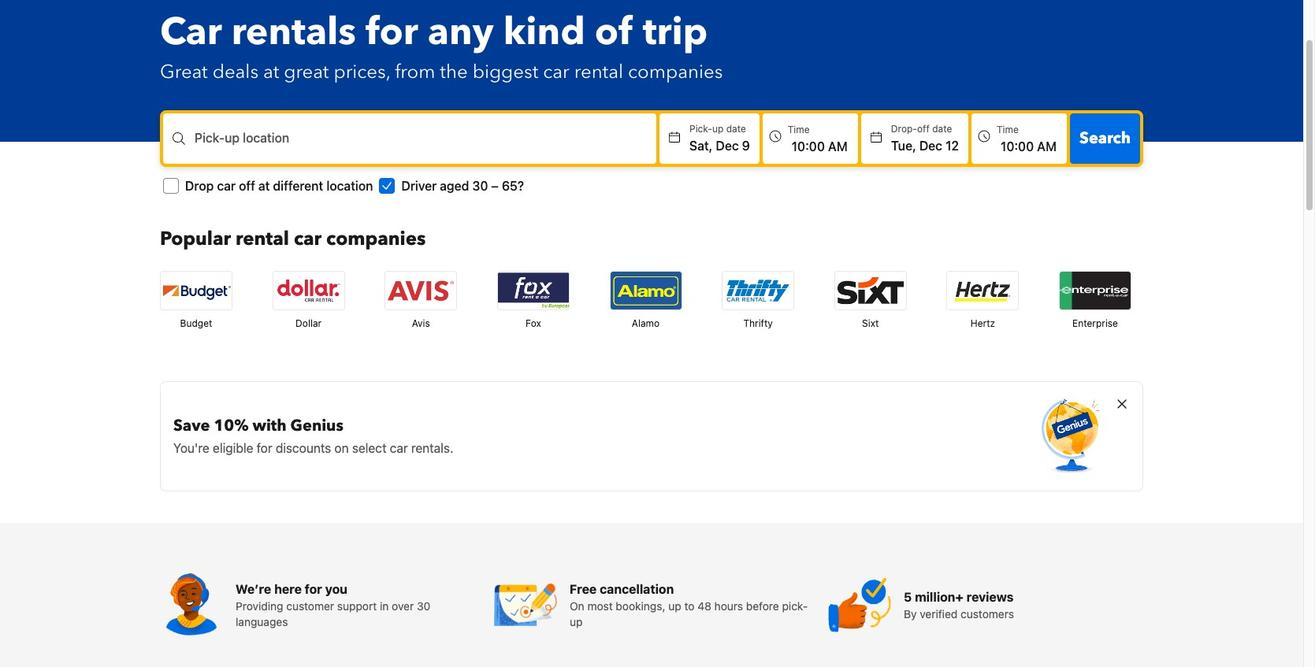 Task type: locate. For each thing, give the bounding box(es) containing it.
date
[[726, 123, 746, 135], [932, 123, 952, 135]]

fox
[[526, 318, 541, 330]]

sat,
[[690, 139, 713, 153]]

dec
[[716, 139, 739, 153], [920, 139, 943, 153]]

for down the with at the left
[[257, 442, 272, 456]]

at left great
[[263, 59, 279, 85]]

1 vertical spatial companies
[[326, 226, 426, 252]]

0 vertical spatial location
[[243, 131, 289, 145]]

companies
[[628, 59, 723, 85], [326, 226, 426, 252]]

discounts
[[276, 442, 331, 456]]

car up dollar logo
[[294, 226, 322, 252]]

1 dec from the left
[[716, 139, 739, 153]]

fox logo image
[[498, 272, 569, 310]]

eligible
[[213, 442, 253, 456]]

car inside save 10% with genius you're eligible for discounts on select car rentals.
[[390, 442, 408, 456]]

car down the kind
[[543, 59, 570, 85]]

pick- up drop
[[195, 131, 225, 145]]

1 vertical spatial rental
[[236, 226, 289, 252]]

languages
[[236, 616, 288, 629]]

date inside the drop-off date tue, dec 12
[[932, 123, 952, 135]]

for up from
[[366, 7, 418, 59]]

up down on
[[570, 616, 583, 629]]

0 vertical spatial off
[[917, 123, 930, 135]]

1 vertical spatial for
[[257, 442, 272, 456]]

drop
[[185, 179, 214, 193]]

1 vertical spatial location
[[327, 179, 373, 193]]

over
[[392, 600, 414, 613]]

2 horizontal spatial for
[[366, 7, 418, 59]]

rental down of
[[574, 59, 623, 85]]

for up customer
[[305, 583, 322, 597]]

–
[[491, 179, 499, 193]]

0 vertical spatial rental
[[574, 59, 623, 85]]

0 horizontal spatial pick-
[[195, 131, 225, 145]]

drop-off date tue, dec 12
[[891, 123, 959, 153]]

up left to
[[669, 600, 681, 613]]

dec inside the drop-off date tue, dec 12
[[920, 139, 943, 153]]

tue,
[[891, 139, 916, 153]]

drop-
[[891, 123, 917, 135]]

1 horizontal spatial location
[[327, 179, 373, 193]]

at left different in the top left of the page
[[258, 179, 270, 193]]

1 date from the left
[[726, 123, 746, 135]]

rentals
[[231, 7, 356, 59]]

dollar logo image
[[273, 272, 344, 310]]

date inside 'pick-up date sat, dec 9'
[[726, 123, 746, 135]]

2 dec from the left
[[920, 139, 943, 153]]

0 horizontal spatial location
[[243, 131, 289, 145]]

rental inside the car rentals for any kind of trip great deals at great prices, from the biggest car rental companies
[[574, 59, 623, 85]]

dec inside 'pick-up date sat, dec 9'
[[716, 139, 739, 153]]

search
[[1080, 128, 1131, 149]]

companies down driver
[[326, 226, 426, 252]]

0 horizontal spatial 30
[[417, 600, 431, 613]]

off
[[917, 123, 930, 135], [239, 179, 255, 193]]

pick- inside 'pick-up date sat, dec 9'
[[690, 123, 712, 135]]

1 horizontal spatial for
[[305, 583, 322, 597]]

rental
[[574, 59, 623, 85], [236, 226, 289, 252]]

0 vertical spatial companies
[[628, 59, 723, 85]]

avis
[[412, 318, 430, 330]]

9
[[742, 139, 750, 153]]

for inside the car rentals for any kind of trip great deals at great prices, from the biggest car rental companies
[[366, 7, 418, 59]]

enterprise
[[1073, 318, 1118, 330]]

date up "12"
[[932, 123, 952, 135]]

free
[[570, 583, 597, 597]]

car right select on the left of page
[[390, 442, 408, 456]]

for for rentals
[[366, 7, 418, 59]]

dec for 12
[[920, 139, 943, 153]]

location right different in the top left of the page
[[327, 179, 373, 193]]

hertz logo image
[[948, 272, 1019, 310]]

save
[[173, 416, 210, 437]]

free cancellation on most bookings, up to 48 hours before pick- up
[[570, 583, 808, 629]]

you
[[325, 583, 348, 597]]

0 horizontal spatial date
[[726, 123, 746, 135]]

by
[[904, 608, 917, 621]]

1 horizontal spatial pick-
[[690, 123, 712, 135]]

car inside the car rentals for any kind of trip great deals at great prices, from the biggest car rental companies
[[543, 59, 570, 85]]

save 10% with genius you're eligible for discounts on select car rentals.
[[173, 416, 454, 456]]

0 vertical spatial at
[[263, 59, 279, 85]]

location
[[243, 131, 289, 145], [327, 179, 373, 193]]

with
[[253, 416, 287, 437]]

car
[[160, 7, 222, 59]]

you're
[[173, 442, 210, 456]]

10%
[[214, 416, 249, 437]]

car
[[543, 59, 570, 85], [217, 179, 236, 193], [294, 226, 322, 252], [390, 442, 408, 456]]

at inside the car rentals for any kind of trip great deals at great prices, from the biggest car rental companies
[[263, 59, 279, 85]]

1 vertical spatial at
[[258, 179, 270, 193]]

1 horizontal spatial off
[[917, 123, 930, 135]]

48
[[698, 600, 712, 613]]

0 horizontal spatial for
[[257, 442, 272, 456]]

car right drop
[[217, 179, 236, 193]]

for
[[366, 7, 418, 59], [257, 442, 272, 456], [305, 583, 322, 597]]

dollar
[[296, 318, 322, 330]]

rental down drop car off at different location
[[236, 226, 289, 252]]

for inside we're here for you providing customer support in over 30 languages
[[305, 583, 322, 597]]

1 vertical spatial 30
[[417, 600, 431, 613]]

0 horizontal spatial rental
[[236, 226, 289, 252]]

up up sat,
[[712, 123, 724, 135]]

enterprise logo image
[[1060, 272, 1131, 310]]

location up drop car off at different location
[[243, 131, 289, 145]]

cancellation
[[600, 583, 674, 597]]

off inside the drop-off date tue, dec 12
[[917, 123, 930, 135]]

providing
[[236, 600, 283, 613]]

pick- for pick-up date sat, dec 9
[[690, 123, 712, 135]]

1 horizontal spatial rental
[[574, 59, 623, 85]]

1 vertical spatial off
[[239, 179, 255, 193]]

we're here for you providing customer support in over 30 languages
[[236, 583, 431, 629]]

drop car off at different location
[[185, 179, 373, 193]]

reviews
[[967, 591, 1014, 605]]

30
[[472, 179, 488, 193], [417, 600, 431, 613]]

30 right over
[[417, 600, 431, 613]]

Pick-up location field
[[195, 139, 657, 158]]

kind
[[503, 7, 585, 59]]

thrifty
[[744, 318, 773, 330]]

in
[[380, 600, 389, 613]]

1 horizontal spatial date
[[932, 123, 952, 135]]

dec for 9
[[716, 139, 739, 153]]

pick- up sat,
[[690, 123, 712, 135]]

0 vertical spatial 30
[[472, 179, 488, 193]]

2 date from the left
[[932, 123, 952, 135]]

1 horizontal spatial dec
[[920, 139, 943, 153]]

sixt
[[862, 318, 879, 330]]

5
[[904, 591, 912, 605]]

30 left –
[[472, 179, 488, 193]]

dec left "12"
[[920, 139, 943, 153]]

up
[[712, 123, 724, 135], [225, 131, 240, 145], [669, 600, 681, 613], [570, 616, 583, 629]]

0 horizontal spatial dec
[[716, 139, 739, 153]]

genius
[[290, 416, 343, 437]]

deals
[[213, 59, 259, 85]]

pick-
[[690, 123, 712, 135], [195, 131, 225, 145]]

biggest
[[473, 59, 538, 85]]

2 vertical spatial for
[[305, 583, 322, 597]]

hours
[[715, 600, 743, 613]]

dec left the "9"
[[716, 139, 739, 153]]

we're here for you image
[[160, 574, 223, 637]]

0 vertical spatial for
[[366, 7, 418, 59]]

up inside 'pick-up date sat, dec 9'
[[712, 123, 724, 135]]

1 horizontal spatial companies
[[628, 59, 723, 85]]

at
[[263, 59, 279, 85], [258, 179, 270, 193]]

companies down trip
[[628, 59, 723, 85]]

great
[[160, 59, 208, 85]]

date up the "9"
[[726, 123, 746, 135]]

thrifty logo image
[[723, 272, 794, 310]]

sixt logo image
[[835, 272, 906, 310]]

avis logo image
[[386, 272, 457, 310]]



Task type: vqa. For each thing, say whether or not it's contained in the screenshot.
rentals
yes



Task type: describe. For each thing, give the bounding box(es) containing it.
customer
[[286, 600, 334, 613]]

30 inside we're here for you providing customer support in over 30 languages
[[417, 600, 431, 613]]

bookings,
[[616, 600, 666, 613]]

search button
[[1070, 114, 1140, 164]]

great
[[284, 59, 329, 85]]

rentals.
[[411, 442, 454, 456]]

we're
[[236, 583, 271, 597]]

prices,
[[334, 59, 390, 85]]

most
[[587, 600, 613, 613]]

budget logo image
[[161, 272, 232, 310]]

12
[[946, 139, 959, 153]]

1 horizontal spatial 30
[[472, 179, 488, 193]]

alamo logo image
[[610, 272, 681, 310]]

popular rental car companies
[[160, 226, 426, 252]]

alamo
[[632, 318, 660, 330]]

on
[[334, 442, 349, 456]]

date for 9
[[726, 123, 746, 135]]

free cancellation image
[[494, 574, 557, 637]]

the
[[440, 59, 468, 85]]

support
[[337, 600, 377, 613]]

budget
[[180, 318, 212, 330]]

any
[[428, 7, 494, 59]]

65?
[[502, 179, 524, 193]]

aged
[[440, 179, 469, 193]]

popular
[[160, 226, 231, 252]]

different
[[273, 179, 323, 193]]

0 horizontal spatial companies
[[326, 226, 426, 252]]

0 horizontal spatial off
[[239, 179, 255, 193]]

verified
[[920, 608, 958, 621]]

car rentals for any kind of trip great deals at great prices, from the biggest car rental companies
[[160, 7, 723, 85]]

driver aged 30 – 65?
[[401, 179, 524, 193]]

companies inside the car rentals for any kind of trip great deals at great prices, from the biggest car rental companies
[[628, 59, 723, 85]]

trip
[[643, 7, 708, 59]]

pick- for pick-up location
[[195, 131, 225, 145]]

for for here
[[305, 583, 322, 597]]

pick-
[[782, 600, 808, 613]]

5 million+ reviews image
[[828, 574, 891, 637]]

customers
[[961, 608, 1014, 621]]

before
[[746, 600, 779, 613]]

here
[[274, 583, 302, 597]]

from
[[395, 59, 435, 85]]

to
[[684, 600, 695, 613]]

pick-up date sat, dec 9
[[690, 123, 750, 153]]

driver
[[401, 179, 437, 193]]

select
[[352, 442, 387, 456]]

of
[[595, 7, 633, 59]]

date for 12
[[932, 123, 952, 135]]

for inside save 10% with genius you're eligible for discounts on select car rentals.
[[257, 442, 272, 456]]

pick-up location
[[195, 131, 289, 145]]

on
[[570, 600, 585, 613]]

5 million+ reviews by verified customers
[[904, 591, 1014, 621]]

hertz
[[971, 318, 995, 330]]

up down the deals
[[225, 131, 240, 145]]

million+
[[915, 591, 964, 605]]



